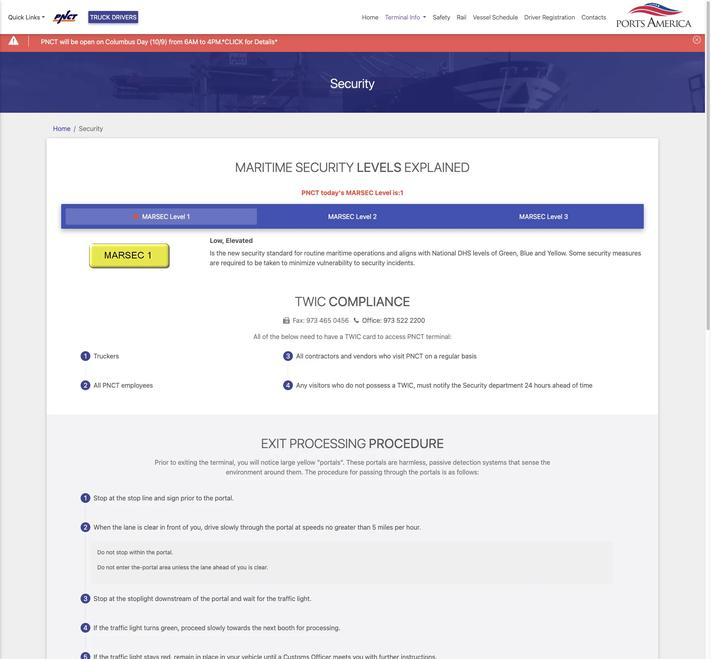 Task type: describe. For each thing, give the bounding box(es) containing it.
all for all of the below need to have a twic card to access pnct terminal:
[[254, 333, 261, 340]]

driver registration
[[525, 13, 576, 21]]

"portals".
[[317, 459, 345, 466]]

maritime
[[236, 159, 293, 175]]

rail
[[457, 13, 467, 21]]

1 horizontal spatial home link
[[359, 9, 382, 25]]

maritime security levels explained
[[236, 159, 470, 175]]

yellow.
[[548, 249, 568, 257]]

not for do not stop within the portal.
[[106, 549, 115, 556]]

these
[[347, 459, 365, 466]]

processing.
[[307, 624, 341, 632]]

1 vertical spatial is
[[138, 524, 142, 531]]

speeds
[[303, 524, 324, 531]]

clear
[[144, 524, 158, 531]]

0 vertical spatial traffic
[[278, 595, 296, 602]]

incidents.
[[387, 259, 416, 266]]

do not stop within the portal.
[[97, 549, 173, 556]]

is
[[210, 249, 215, 257]]

minimize
[[289, 259, 315, 266]]

all for all pnct employees
[[94, 382, 101, 389]]

vendors
[[354, 352, 377, 360]]

wait
[[243, 595, 255, 602]]

is the new security standard for routine maritime operations and aligns with national dhs levels of green, blue and yellow. some security measures are required to be taken to minimize vulnerability to security incidents.
[[210, 249, 642, 266]]

pnct down '2200'
[[408, 333, 425, 340]]

booth
[[278, 624, 295, 632]]

vessel
[[473, 13, 491, 21]]

and up incidents.
[[387, 249, 398, 257]]

1 vertical spatial stop
[[116, 549, 128, 556]]

terminal
[[385, 13, 409, 21]]

marsec level 2
[[329, 213, 377, 220]]

links
[[26, 13, 40, 21]]

at for stop at the stoplight downstream of the portal and wait for the traffic light.
[[109, 595, 115, 602]]

close image
[[694, 36, 702, 44]]

vulnerability
[[317, 259, 353, 266]]

regular
[[440, 352, 460, 360]]

quick
[[8, 13, 24, 21]]

clear.
[[254, 564, 268, 571]]

for right 'booth'
[[297, 624, 305, 632]]

routine
[[304, 249, 325, 257]]

you,
[[190, 524, 203, 531]]

than
[[358, 524, 371, 531]]

turns
[[144, 624, 159, 632]]

the inside is the new security standard for routine maritime operations and aligns with national dhs levels of green, blue and yellow. some security measures are required to be taken to minimize vulnerability to security incidents.
[[217, 249, 226, 257]]

to down operations
[[354, 259, 360, 266]]

light.
[[297, 595, 312, 602]]

4 for any visitors who do not possess a twic, must notify the security department 24 hours ahead of time
[[286, 382, 290, 389]]

level for marsec level 2
[[356, 213, 372, 220]]

taken
[[264, 259, 280, 266]]

levels inside is the new security standard for routine maritime operations and aligns with national dhs levels of green, blue and yellow. some security measures are required to be taken to minimize vulnerability to security incidents.
[[473, 249, 490, 257]]

level for marsec level 1
[[170, 213, 185, 220]]

if
[[94, 624, 98, 632]]

do not enter the-portal area unless the lane ahead of you is clear.
[[97, 564, 268, 571]]

pnct today's marsec level is:1
[[302, 189, 404, 196]]

contractors
[[305, 352, 339, 360]]

today's
[[321, 189, 345, 196]]

2 for all pnct employees
[[84, 382, 87, 389]]

any visitors who do not possess a twic, must notify the security department 24 hours ahead of time
[[297, 382, 593, 389]]

marsec level 2 link
[[257, 209, 449, 225]]

required
[[221, 259, 246, 266]]

must
[[417, 382, 432, 389]]

3 inside marsec level 3 link
[[565, 213, 569, 220]]

truckers
[[94, 352, 119, 360]]

some
[[570, 249, 586, 257]]

prior
[[155, 459, 169, 466]]

blue
[[521, 249, 534, 257]]

0 horizontal spatial home
[[53, 125, 71, 132]]

1 horizontal spatial portal.
[[215, 495, 234, 502]]

national
[[433, 249, 457, 257]]

(10/9)
[[150, 38, 167, 45]]

0 horizontal spatial portals
[[366, 459, 387, 466]]

973 for office:
[[384, 317, 395, 324]]

1 vertical spatial portal
[[143, 564, 158, 571]]

when
[[94, 524, 111, 531]]

marsec for marsec level 2
[[329, 213, 355, 220]]

tab list containing marsec level 1
[[61, 204, 645, 229]]

stop at the stoplight downstream of the portal and wait for the traffic light.
[[94, 595, 312, 602]]

0 vertical spatial portal
[[277, 524, 294, 531]]

in
[[160, 524, 165, 531]]

miles
[[378, 524, 394, 531]]

1 vertical spatial portals
[[420, 469, 441, 476]]

and right line
[[154, 495, 165, 502]]

pnct will be open on columbus day (10/9) from 6am to 4pm.*click for details* alert
[[0, 30, 706, 52]]

dhs
[[458, 249, 472, 257]]

systems
[[483, 459, 507, 466]]

line
[[142, 495, 153, 502]]

front
[[167, 524, 181, 531]]

card
[[363, 333, 376, 340]]

prior
[[181, 495, 195, 502]]

fax:
[[293, 317, 305, 324]]

on inside 'link'
[[96, 38, 104, 45]]

green,
[[499, 249, 519, 257]]

drive
[[205, 524, 219, 531]]

1 vertical spatial through
[[241, 524, 264, 531]]

of left time
[[573, 382, 579, 389]]

day
[[137, 38, 148, 45]]

2 for when the lane is clear in front of you, drive slowly through the portal at speeds no greater than 5 miles per hour.
[[84, 524, 87, 531]]

marsec for marsec level 3
[[520, 213, 546, 220]]

of left clear. at the bottom
[[231, 564, 236, 571]]

0 vertical spatial a
[[340, 333, 344, 340]]

is:1
[[393, 189, 404, 196]]

for inside the prior to exiting the terminal, you will notice large yellow "portals". these portals are harmless, passive detection systems that sense the environment around them. the procedure for passing through the portals is as follows:
[[350, 469, 358, 476]]

maritime
[[327, 249, 352, 257]]

from
[[169, 38, 183, 45]]

within
[[129, 549, 145, 556]]

low, elevated
[[210, 237, 253, 244]]

0 horizontal spatial ahead
[[213, 564, 229, 571]]

0 vertical spatial twic
[[295, 293, 326, 309]]

2 vertical spatial portal
[[212, 595, 229, 602]]

not for do not enter the-portal area unless the lane ahead of you is clear.
[[106, 564, 115, 571]]

enter
[[116, 564, 130, 571]]

prior to exiting the terminal, you will notice large yellow "portals". these portals are harmless, passive detection systems that sense the environment around them. the procedure for passing through the portals is as follows:
[[155, 459, 551, 476]]

1 horizontal spatial home
[[363, 13, 379, 21]]

below
[[281, 333, 299, 340]]

hours
[[535, 382, 551, 389]]

green,
[[161, 624, 180, 632]]

all contractors and vendors who visit pnct on a regular basis
[[297, 352, 477, 360]]

compliance
[[329, 293, 411, 309]]

the
[[305, 469, 317, 476]]

will inside 'link'
[[60, 38, 69, 45]]

2 vertical spatial is
[[249, 564, 253, 571]]

are inside is the new security standard for routine maritime operations and aligns with national dhs levels of green, blue and yellow. some security measures are required to be taken to minimize vulnerability to security incidents.
[[210, 259, 219, 266]]

terminal info link
[[382, 9, 430, 25]]

at for stop at the stop line and sign prior to the portal.
[[109, 495, 115, 502]]

2 horizontal spatial security
[[588, 249, 612, 257]]

are inside the prior to exiting the terminal, you will notice large yellow "portals". these portals are harmless, passive detection systems that sense the environment around them. the procedure for passing through the portals is as follows:
[[389, 459, 398, 466]]

1 vertical spatial at
[[295, 524, 301, 531]]

of left below
[[263, 333, 269, 340]]

of right downstream
[[193, 595, 199, 602]]

and left vendors
[[341, 352, 352, 360]]

1 horizontal spatial security
[[362, 259, 385, 266]]

safety link
[[430, 9, 454, 25]]

truck
[[90, 13, 110, 21]]

sense
[[522, 459, 540, 466]]

to right the required
[[247, 259, 253, 266]]

rail link
[[454, 9, 470, 25]]

0 horizontal spatial home link
[[53, 125, 71, 132]]

2 vertical spatial a
[[392, 382, 396, 389]]

to right prior
[[196, 495, 202, 502]]



Task type: locate. For each thing, give the bounding box(es) containing it.
4pm.*click
[[208, 38, 243, 45]]

proceed
[[181, 624, 206, 632]]

will inside the prior to exiting the terminal, you will notice large yellow "portals". these portals are harmless, passive detection systems that sense the environment around them. the procedure for passing through the portals is as follows:
[[250, 459, 259, 466]]

1 vertical spatial home link
[[53, 125, 71, 132]]

portal left the wait
[[212, 595, 229, 602]]

area
[[159, 564, 171, 571]]

elevated
[[226, 237, 253, 244]]

stop
[[128, 495, 141, 502], [116, 549, 128, 556]]

tab list
[[61, 204, 645, 229]]

0 vertical spatial who
[[379, 352, 391, 360]]

0456
[[333, 317, 349, 324]]

1 vertical spatial you
[[238, 564, 247, 571]]

0 vertical spatial all
[[254, 333, 261, 340]]

1 vertical spatial 2
[[84, 382, 87, 389]]

procedure
[[318, 469, 348, 476]]

0 horizontal spatial will
[[60, 38, 69, 45]]

stoplight
[[128, 595, 153, 602]]

time
[[580, 382, 593, 389]]

1 vertical spatial on
[[425, 352, 433, 360]]

possess
[[367, 382, 391, 389]]

who left do
[[332, 382, 344, 389]]

to right 6am
[[200, 38, 206, 45]]

1 vertical spatial traffic
[[110, 624, 128, 632]]

levels
[[357, 159, 402, 175], [473, 249, 490, 257]]

0 vertical spatial 4
[[286, 382, 290, 389]]

0 horizontal spatial be
[[71, 38, 78, 45]]

do left enter at left bottom
[[97, 564, 105, 571]]

operations
[[354, 249, 385, 257]]

drivers
[[112, 13, 137, 21]]

slowly left towards
[[207, 624, 226, 632]]

a left twic,
[[392, 382, 396, 389]]

0 vertical spatial is
[[442, 469, 447, 476]]

0 vertical spatial portal.
[[215, 495, 234, 502]]

be left open
[[71, 38, 78, 45]]

0 vertical spatial portals
[[366, 459, 387, 466]]

when the lane is clear in front of you, drive slowly through the portal at speeds no greater than 5 miles per hour.
[[94, 524, 422, 531]]

stop up enter at left bottom
[[116, 549, 128, 556]]

the
[[217, 249, 226, 257], [270, 333, 280, 340], [452, 382, 462, 389], [199, 459, 209, 466], [541, 459, 551, 466], [409, 469, 419, 476], [117, 495, 126, 502], [204, 495, 213, 502], [112, 524, 122, 531], [265, 524, 275, 531], [146, 549, 155, 556], [191, 564, 199, 571], [117, 595, 126, 602], [201, 595, 210, 602], [267, 595, 276, 602], [99, 624, 109, 632], [252, 624, 262, 632]]

and left the wait
[[231, 595, 242, 602]]

is inside the prior to exiting the terminal, you will notice large yellow "portals". these portals are harmless, passive detection systems that sense the environment around them. the procedure for passing through the portals is as follows:
[[442, 469, 447, 476]]

to right 'prior'
[[170, 459, 176, 466]]

notice
[[261, 459, 279, 466]]

0 vertical spatial on
[[96, 38, 104, 45]]

0 horizontal spatial portal
[[143, 564, 158, 571]]

2 do from the top
[[97, 564, 105, 571]]

0 horizontal spatial all
[[94, 382, 101, 389]]

973 left 522
[[384, 317, 395, 324]]

unless
[[172, 564, 189, 571]]

you left clear. at the bottom
[[238, 564, 247, 571]]

a right have
[[340, 333, 344, 340]]

pnct down quick links link
[[41, 38, 58, 45]]

a
[[340, 333, 344, 340], [434, 352, 438, 360], [392, 382, 396, 389]]

be
[[71, 38, 78, 45], [255, 259, 262, 266]]

on
[[96, 38, 104, 45], [425, 352, 433, 360]]

terminal,
[[210, 459, 236, 466]]

0 vertical spatial levels
[[357, 159, 402, 175]]

through inside the prior to exiting the terminal, you will notice large yellow "portals". these portals are harmless, passive detection systems that sense the environment around them. the procedure for passing through the portals is as follows:
[[384, 469, 407, 476]]

truck drivers
[[90, 13, 137, 21]]

0 vertical spatial 1
[[187, 213, 190, 220]]

1 for stop at the stop line and sign prior to the portal.
[[84, 495, 87, 502]]

be inside is the new security standard for routine maritime operations and aligns with national dhs levels of green, blue and yellow. some security measures are required to be taken to minimize vulnerability to security incidents.
[[255, 259, 262, 266]]

twic up fax: 973 465 0456
[[295, 293, 326, 309]]

0 vertical spatial at
[[109, 495, 115, 502]]

pnct right visit
[[407, 352, 424, 360]]

portals up passing on the right bottom
[[366, 459, 387, 466]]

to right card
[[378, 333, 384, 340]]

0 vertical spatial you
[[238, 459, 248, 466]]

harmless,
[[400, 459, 428, 466]]

do for do not enter the-portal area unless the lane ahead of you is clear.
[[97, 564, 105, 571]]

through right drive
[[241, 524, 264, 531]]

to inside 'link'
[[200, 38, 206, 45]]

through
[[384, 469, 407, 476], [241, 524, 264, 531]]

stop up the if
[[94, 595, 107, 602]]

1 vertical spatial 4
[[84, 624, 88, 632]]

with
[[419, 249, 431, 257]]

pnct left today's
[[302, 189, 320, 196]]

1 horizontal spatial is
[[249, 564, 253, 571]]

1 vertical spatial all
[[297, 352, 304, 360]]

0 vertical spatial do
[[97, 549, 105, 556]]

0 vertical spatial are
[[210, 259, 219, 266]]

all pnct employees
[[94, 382, 153, 389]]

portal. up area
[[157, 549, 173, 556]]

are down is
[[210, 259, 219, 266]]

security down operations
[[362, 259, 385, 266]]

traffic left light on the bottom left of page
[[110, 624, 128, 632]]

you inside the prior to exiting the terminal, you will notice large yellow "portals". these portals are harmless, passive detection systems that sense the environment around them. the procedure for passing through the portals is as follows:
[[238, 459, 248, 466]]

security
[[242, 249, 265, 257], [588, 249, 612, 257], [362, 259, 385, 266]]

for left details*
[[245, 38, 253, 45]]

2 stop from the top
[[94, 595, 107, 602]]

of left green, on the top right of page
[[492, 249, 498, 257]]

do for do not stop within the portal.
[[97, 549, 105, 556]]

1 horizontal spatial on
[[425, 352, 433, 360]]

0 horizontal spatial 3
[[84, 595, 88, 602]]

access
[[386, 333, 406, 340]]

home
[[363, 13, 379, 21], [53, 125, 71, 132]]

2 vertical spatial at
[[109, 595, 115, 602]]

2 down pnct today's marsec level is:1
[[373, 213, 377, 220]]

security right some
[[588, 249, 612, 257]]

stop up the when
[[94, 495, 107, 502]]

be inside 'link'
[[71, 38, 78, 45]]

standard
[[267, 249, 293, 257]]

0 horizontal spatial security
[[242, 249, 265, 257]]

on right open
[[96, 38, 104, 45]]

5
[[373, 524, 377, 531]]

driver registration link
[[522, 9, 579, 25]]

2 horizontal spatial 3
[[565, 213, 569, 220]]

1 horizontal spatial will
[[250, 459, 259, 466]]

stop left line
[[128, 495, 141, 502]]

0 horizontal spatial traffic
[[110, 624, 128, 632]]

you up environment
[[238, 459, 248, 466]]

of inside is the new security standard for routine maritime operations and aligns with national dhs levels of green, blue and yellow. some security measures are required to be taken to minimize vulnerability to security incidents.
[[492, 249, 498, 257]]

1 vertical spatial are
[[389, 459, 398, 466]]

to
[[200, 38, 206, 45], [247, 259, 253, 266], [282, 259, 288, 266], [354, 259, 360, 266], [317, 333, 323, 340], [378, 333, 384, 340], [170, 459, 176, 466], [196, 495, 202, 502]]

all left below
[[254, 333, 261, 340]]

all down truckers
[[94, 382, 101, 389]]

1 horizontal spatial 973
[[384, 317, 395, 324]]

0 horizontal spatial 4
[[84, 624, 88, 632]]

all of the below need to have a twic card to access pnct terminal:
[[254, 333, 452, 340]]

522
[[397, 317, 408, 324]]

ahead up 'stop at the stoplight downstream of the portal and wait for the traffic light.'
[[213, 564, 229, 571]]

2 horizontal spatial a
[[434, 352, 438, 360]]

2 horizontal spatial portal
[[277, 524, 294, 531]]

1 stop from the top
[[94, 495, 107, 502]]

columbus
[[106, 38, 135, 45]]

is left clear. at the bottom
[[249, 564, 253, 571]]

1 vertical spatial 1
[[84, 352, 87, 360]]

stop for stop at the stop line and sign prior to the portal.
[[94, 495, 107, 502]]

2 vertical spatial not
[[106, 564, 115, 571]]

of left you,
[[183, 524, 189, 531]]

973 for fax:
[[307, 317, 318, 324]]

4 for if the traffic light turns green, proceed slowly towards the next booth for processing.
[[84, 624, 88, 632]]

hour.
[[407, 524, 422, 531]]

1 horizontal spatial who
[[379, 352, 391, 360]]

at left stoplight
[[109, 595, 115, 602]]

vessel schedule link
[[470, 9, 522, 25]]

1 horizontal spatial portal
[[212, 595, 229, 602]]

1 vertical spatial a
[[434, 352, 438, 360]]

1 vertical spatial portal.
[[157, 549, 173, 556]]

0 horizontal spatial who
[[332, 382, 344, 389]]

2 you from the top
[[238, 564, 247, 571]]

3 for basis
[[286, 352, 290, 360]]

level for marsec level 3
[[548, 213, 563, 220]]

at left speeds
[[295, 524, 301, 531]]

level
[[375, 189, 392, 196], [170, 213, 185, 220], [356, 213, 372, 220], [548, 213, 563, 220]]

1 horizontal spatial 4
[[286, 382, 290, 389]]

0 vertical spatial stop
[[128, 495, 141, 502]]

traffic left light.
[[278, 595, 296, 602]]

portal left speeds
[[277, 524, 294, 531]]

1 vertical spatial levels
[[473, 249, 490, 257]]

notify
[[434, 382, 450, 389]]

1 horizontal spatial portals
[[420, 469, 441, 476]]

aligns
[[400, 249, 417, 257]]

who
[[379, 352, 391, 360], [332, 382, 344, 389]]

a left regular
[[434, 352, 438, 360]]

0 vertical spatial 2
[[373, 213, 377, 220]]

1 vertical spatial be
[[255, 259, 262, 266]]

visit
[[393, 352, 405, 360]]

1 973 from the left
[[307, 317, 318, 324]]

2 vertical spatial 1
[[84, 495, 87, 502]]

for up minimize
[[295, 249, 303, 257]]

portals
[[366, 459, 387, 466], [420, 469, 441, 476]]

1 horizontal spatial are
[[389, 459, 398, 466]]

4 left the if
[[84, 624, 88, 632]]

2 left all pnct employees
[[84, 382, 87, 389]]

0 horizontal spatial on
[[96, 38, 104, 45]]

4 left any at the bottom left
[[286, 382, 290, 389]]

new
[[228, 249, 240, 257]]

terminal:
[[427, 333, 452, 340]]

slowly
[[221, 524, 239, 531], [207, 624, 226, 632]]

vessel schedule
[[473, 13, 519, 21]]

24
[[525, 382, 533, 389]]

next
[[264, 624, 276, 632]]

for inside 'link'
[[245, 38, 253, 45]]

twic left card
[[345, 333, 362, 340]]

0 horizontal spatial portal.
[[157, 549, 173, 556]]

to down the "standard" on the top left of the page
[[282, 259, 288, 266]]

for right the wait
[[257, 595, 265, 602]]

0 vertical spatial home link
[[359, 9, 382, 25]]

is
[[442, 469, 447, 476], [138, 524, 142, 531], [249, 564, 253, 571]]

0 horizontal spatial a
[[340, 333, 344, 340]]

2 vertical spatial 3
[[84, 595, 88, 602]]

who left visit
[[379, 352, 391, 360]]

1 horizontal spatial lane
[[201, 564, 212, 571]]

0 vertical spatial will
[[60, 38, 69, 45]]

to inside the prior to exiting the terminal, you will notice large yellow "portals". these portals are harmless, passive detection systems that sense the environment around them. the procedure for passing through the portals is as follows:
[[170, 459, 176, 466]]

0 vertical spatial ahead
[[553, 382, 571, 389]]

not down the when
[[106, 549, 115, 556]]

levels up is:1
[[357, 159, 402, 175]]

0 vertical spatial through
[[384, 469, 407, 476]]

through down harmless,
[[384, 469, 407, 476]]

0 vertical spatial slowly
[[221, 524, 239, 531]]

0 horizontal spatial levels
[[357, 159, 402, 175]]

is left clear
[[138, 524, 142, 531]]

0 vertical spatial stop
[[94, 495, 107, 502]]

0 vertical spatial lane
[[124, 524, 136, 531]]

contacts
[[582, 13, 607, 21]]

1 do from the top
[[97, 549, 105, 556]]

1 horizontal spatial a
[[392, 382, 396, 389]]

lane right unless
[[201, 564, 212, 571]]

security
[[331, 75, 375, 91], [79, 125, 103, 132], [296, 159, 354, 175], [463, 382, 488, 389]]

not left enter at left bottom
[[106, 564, 115, 571]]

all for all contractors and vendors who visit pnct on a regular basis
[[297, 352, 304, 360]]

3 for for
[[84, 595, 88, 602]]

1 vertical spatial home
[[53, 125, 71, 132]]

basis
[[462, 352, 477, 360]]

schedule
[[493, 13, 519, 21]]

explained
[[405, 159, 470, 175]]

the-
[[132, 564, 143, 571]]

twic,
[[398, 382, 416, 389]]

follows:
[[457, 469, 480, 476]]

large
[[281, 459, 296, 466]]

phone image
[[351, 317, 363, 324]]

1 for truckers
[[84, 352, 87, 360]]

1 horizontal spatial all
[[254, 333, 261, 340]]

1 vertical spatial not
[[106, 549, 115, 556]]

marsec for marsec level 1
[[142, 213, 168, 220]]

do down the when
[[97, 549, 105, 556]]

all down need
[[297, 352, 304, 360]]

1 vertical spatial lane
[[201, 564, 212, 571]]

at up the when
[[109, 495, 115, 502]]

will left open
[[60, 38, 69, 45]]

need
[[301, 333, 315, 340]]

1 vertical spatial ahead
[[213, 564, 229, 571]]

is left as
[[442, 469, 447, 476]]

for down these
[[350, 469, 358, 476]]

levels right dhs
[[473, 249, 490, 257]]

0 horizontal spatial through
[[241, 524, 264, 531]]

1 vertical spatial who
[[332, 382, 344, 389]]

pnct left employees at the left of the page
[[103, 382, 120, 389]]

1 horizontal spatial through
[[384, 469, 407, 476]]

0 vertical spatial not
[[355, 382, 365, 389]]

portals down passive at bottom
[[420, 469, 441, 476]]

ahead
[[553, 382, 571, 389], [213, 564, 229, 571]]

any
[[297, 382, 308, 389]]

3
[[565, 213, 569, 220], [286, 352, 290, 360], [84, 595, 88, 602]]

are left harmless,
[[389, 459, 398, 466]]

slowly right drive
[[221, 524, 239, 531]]

not right do
[[355, 382, 365, 389]]

pnct
[[41, 38, 58, 45], [302, 189, 320, 196], [408, 333, 425, 340], [407, 352, 424, 360], [103, 382, 120, 389]]

security down elevated
[[242, 249, 265, 257]]

visitors
[[309, 382, 330, 389]]

on left regular
[[425, 352, 433, 360]]

0 horizontal spatial are
[[210, 259, 219, 266]]

measures
[[613, 249, 642, 257]]

home link
[[359, 9, 382, 25], [53, 125, 71, 132]]

greater
[[335, 524, 356, 531]]

stop for stop at the stoplight downstream of the portal and wait for the traffic light.
[[94, 595, 107, 602]]

yellow
[[297, 459, 316, 466]]

2 horizontal spatial is
[[442, 469, 447, 476]]

1 horizontal spatial twic
[[345, 333, 362, 340]]

portal. up drive
[[215, 495, 234, 502]]

2 horizontal spatial all
[[297, 352, 304, 360]]

0 horizontal spatial lane
[[124, 524, 136, 531]]

0 vertical spatial home
[[363, 13, 379, 21]]

lane left clear
[[124, 524, 136, 531]]

973 right fax:
[[307, 317, 318, 324]]

to left have
[[317, 333, 323, 340]]

around
[[264, 469, 285, 476]]

1 vertical spatial will
[[250, 459, 259, 466]]

be left taken
[[255, 259, 262, 266]]

quick links
[[8, 13, 40, 21]]

and right blue
[[535, 249, 546, 257]]

ahead right 'hours'
[[553, 382, 571, 389]]

lane
[[124, 524, 136, 531], [201, 564, 212, 571]]

2
[[373, 213, 377, 220], [84, 382, 87, 389], [84, 524, 87, 531]]

pnct inside the pnct will be open on columbus day (10/9) from 6am to 4pm.*click for details* 'link'
[[41, 38, 58, 45]]

will up environment
[[250, 459, 259, 466]]

for inside is the new security standard for routine maritime operations and aligns with national dhs levels of green, blue and yellow. some security measures are required to be taken to minimize vulnerability to security incidents.
[[295, 249, 303, 257]]

procedure
[[369, 436, 444, 451]]

2 973 from the left
[[384, 317, 395, 324]]

portal left area
[[143, 564, 158, 571]]

1 vertical spatial stop
[[94, 595, 107, 602]]

2 left the when
[[84, 524, 87, 531]]

1 vertical spatial slowly
[[207, 624, 226, 632]]

safety
[[433, 13, 451, 21]]

sign
[[167, 495, 179, 502]]

1 you from the top
[[238, 459, 248, 466]]



Task type: vqa. For each thing, say whether or not it's contained in the screenshot.
Email
no



